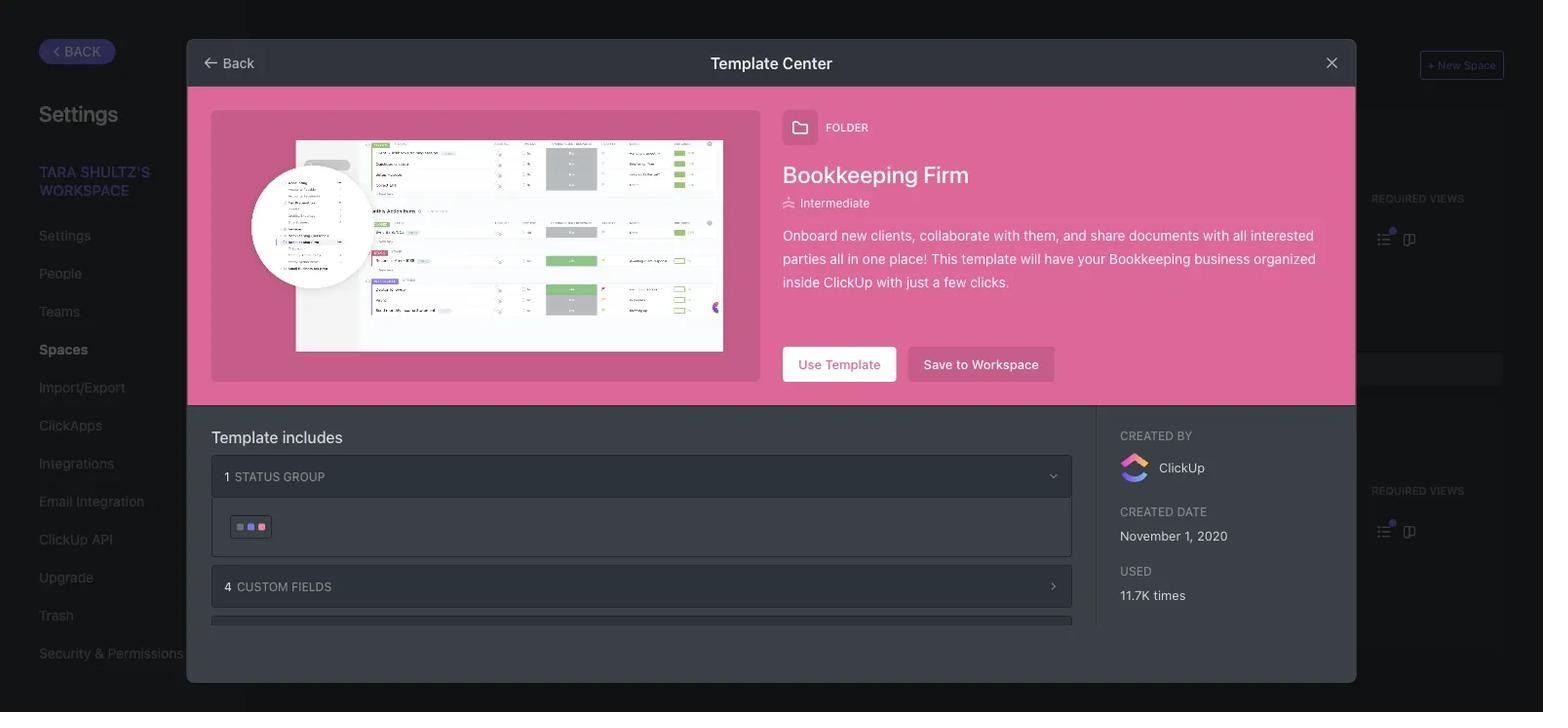 Task type: locate. For each thing, give the bounding box(es) containing it.
1 vertical spatial clickup
[[1159, 461, 1205, 475]]

1 horizontal spatial spaces
[[705, 57, 764, 76]]

0 vertical spatial views
[[1430, 192, 1465, 205]]

to right go
[[455, 143, 466, 157]]

0 vertical spatial workspace
[[39, 182, 129, 199]]

created for created date november 1, 2020
[[1120, 505, 1174, 519]]

back link
[[39, 39, 116, 64]]

workspace for use template
[[972, 357, 1039, 372]]

settings element
[[0, 0, 244, 713]]

shared with down team space
[[413, 485, 489, 497]]

created for created by
[[1120, 429, 1174, 443]]

settings down back link
[[39, 100, 118, 126]]

0 vertical spatial statuses
[[780, 192, 835, 205]]

2 owner from the top
[[313, 485, 354, 497]]

0 vertical spatial bookkeeping
[[783, 161, 918, 188]]

trash link
[[39, 600, 204, 633]]

0 vertical spatial clickup
[[824, 274, 873, 290]]

0 vertical spatial shared with
[[413, 192, 489, 205]]

2 vertical spatial clickup
[[39, 532, 88, 548]]

1 horizontal spatial template
[[711, 54, 779, 72]]

created left by
[[1120, 429, 1174, 443]]

template for template center
[[711, 54, 779, 72]]

1 shared with from the top
[[413, 192, 489, 205]]

created date november 1, 2020
[[1120, 505, 1228, 543]]

1 vertical spatial shared with
[[413, 485, 489, 497]]

teams
[[39, 304, 80, 320]]

0 vertical spatial settings
[[39, 100, 118, 126]]

11.7k
[[1120, 588, 1150, 603]]

shared up "everyone."
[[413, 192, 458, 205]]

integration
[[76, 494, 144, 510]]

new
[[1438, 59, 1461, 72]]

statuses
[[780, 192, 835, 205], [780, 485, 835, 497]]

new
[[841, 227, 867, 244]]

1 owner from the top
[[313, 192, 354, 205]]

bookkeeping up the intermediate
[[783, 161, 918, 188]]

template
[[711, 54, 779, 72], [825, 357, 881, 372], [211, 429, 278, 447]]

firm
[[923, 161, 969, 188]]

workspace
[[39, 182, 129, 199], [972, 357, 1039, 372]]

security & permissions link
[[39, 638, 204, 671]]

business
[[1195, 251, 1250, 267]]

everyone. make private
[[413, 235, 541, 249]]

1 vertical spatial required views
[[1372, 485, 1465, 497]]

views
[[1430, 192, 1465, 205], [1430, 485, 1465, 497]]

created
[[1120, 429, 1174, 443], [1120, 505, 1174, 519]]

folder
[[826, 121, 869, 134]]

1 required from the top
[[1372, 192, 1427, 205]]

to left 'do'
[[783, 236, 795, 246]]

1 statuses from the top
[[780, 192, 835, 205]]

0 vertical spatial required
[[1372, 192, 1427, 205]]

space
[[1464, 59, 1497, 72], [348, 141, 398, 162], [470, 143, 507, 157], [396, 433, 446, 454]]

1 vertical spatial spaces
[[39, 342, 88, 358]]

1 vertical spatial workspace
[[972, 357, 1039, 372]]

in
[[848, 251, 859, 267]]

settings
[[39, 100, 118, 126], [39, 228, 91, 244]]

place!
[[890, 251, 928, 267]]

spaces link
[[39, 333, 204, 367]]

2020
[[1197, 528, 1228, 543]]

0 vertical spatial shared
[[413, 192, 458, 205]]

2 required from the top
[[1372, 485, 1427, 497]]

template left center
[[711, 54, 779, 72]]

template right use
[[825, 357, 881, 372]]

1 horizontal spatial all
[[1233, 227, 1247, 244]]

template includes
[[211, 429, 343, 447]]

created up 'november'
[[1120, 505, 1174, 519]]

template for template includes
[[211, 429, 278, 447]]

0 vertical spatial spaces
[[705, 57, 764, 76]]

0 horizontal spatial workspace
[[39, 182, 129, 199]]

1 vertical spatial template
[[825, 357, 881, 372]]

2 shared with from the top
[[413, 485, 489, 497]]

space right new
[[1464, 59, 1497, 72]]

import/export link
[[39, 371, 204, 405]]

1 status group
[[224, 470, 325, 484]]

bookkeeping inside onboard new clients, collaborate with them, and share documents with all interested parties all in one place! this template will have your bookkeeping business organized inside clickup with just a few clicks.
[[1109, 251, 1191, 267]]

clickup down by
[[1159, 461, 1205, 475]]

0 vertical spatial template
[[711, 54, 779, 72]]

2 settings from the top
[[39, 228, 91, 244]]

2 required views from the top
[[1372, 485, 1465, 497]]

save to workspace
[[924, 357, 1039, 372]]

1 vertical spatial created
[[1120, 505, 1174, 519]]

1 vertical spatial to
[[783, 236, 795, 246]]

user group image
[[320, 438, 332, 448]]

1 vertical spatial all
[[830, 251, 844, 267]]

people
[[39, 266, 82, 282]]

shared
[[413, 192, 458, 205], [413, 485, 458, 497]]

2 views from the top
[[1430, 485, 1465, 497]]

settings up 'people' on the top of page
[[39, 228, 91, 244]]

to do complete
[[783, 236, 869, 246]]

2 statuses from the top
[[780, 485, 835, 497]]

email integration link
[[39, 486, 204, 519]]

template up status
[[211, 429, 278, 447]]

statuses for space
[[780, 192, 835, 205]]

workspace inside tara shultz's workspace
[[39, 182, 129, 199]]

1 required views from the top
[[1372, 192, 1465, 205]]

all left in
[[830, 251, 844, 267]]

all up business
[[1233, 227, 1247, 244]]

clickup inside onboard new clients, collaborate with them, and share documents with all interested parties all in one place! this template will have your bookkeeping business organized inside clickup with just a few clicks.
[[824, 274, 873, 290]]

clicks.
[[970, 274, 1010, 290]]

clickup up upgrade
[[39, 532, 88, 548]]

2 shared from the top
[[413, 485, 458, 497]]

email integration
[[39, 494, 144, 510]]

workspace right save
[[972, 357, 1039, 372]]

shultz's
[[80, 163, 150, 180]]

workspace down tara
[[39, 182, 129, 199]]

required views for team space
[[1372, 485, 1465, 497]]

0 vertical spatial to
[[455, 143, 466, 157]]

inside
[[783, 274, 820, 290]]

clickup inside settings element
[[39, 532, 88, 548]]

2 vertical spatial template
[[211, 429, 278, 447]]

use template
[[799, 357, 881, 372]]

spaces left (0)
[[705, 57, 764, 76]]

to
[[455, 143, 466, 157], [783, 236, 795, 246], [956, 357, 969, 372]]

make
[[471, 235, 500, 249]]

1 created from the top
[[1120, 429, 1174, 443]]

2 horizontal spatial clickup
[[1159, 461, 1205, 475]]

with
[[461, 192, 489, 205], [994, 227, 1020, 244], [1203, 227, 1230, 244], [877, 274, 903, 290], [461, 485, 489, 497]]

clickup
[[824, 274, 873, 290], [1159, 461, 1205, 475], [39, 532, 88, 548]]

1 vertical spatial owner
[[313, 485, 354, 497]]

teams link
[[39, 295, 204, 329]]

1 views from the top
[[1430, 192, 1465, 205]]

integrations
[[39, 456, 114, 472]]

2 created from the top
[[1120, 505, 1174, 519]]

1 shared from the top
[[413, 192, 458, 205]]

1 vertical spatial required
[[1372, 485, 1427, 497]]

1 horizontal spatial clickup
[[824, 274, 873, 290]]

have
[[1045, 251, 1074, 267]]

1 horizontal spatial workspace
[[972, 357, 1039, 372]]

0 horizontal spatial clickup
[[39, 532, 88, 548]]

1 vertical spatial shared
[[413, 485, 458, 497]]

upgrade link
[[39, 562, 204, 595]]

1 vertical spatial views
[[1430, 485, 1465, 497]]

organized
[[1254, 251, 1316, 267]]

required
[[1372, 192, 1427, 205], [1372, 485, 1427, 497]]

share
[[1091, 227, 1126, 244]]

created inside created date november 1, 2020
[[1120, 505, 1174, 519]]

bookkeeping down documents at the right
[[1109, 251, 1191, 267]]

shared down team space
[[413, 485, 458, 497]]

used
[[1120, 565, 1152, 578]]

space left go
[[348, 141, 398, 162]]

required for space
[[1372, 192, 1427, 205]]

onboard
[[783, 227, 838, 244]]

space right team
[[396, 433, 446, 454]]

import/export
[[39, 380, 125, 396]]

to right save
[[956, 357, 969, 372]]

back
[[223, 55, 255, 71]]

email
[[39, 494, 73, 510]]

statuses for team space
[[780, 485, 835, 497]]

save
[[924, 357, 953, 372]]

2 horizontal spatial to
[[956, 357, 969, 372]]

your
[[1078, 251, 1106, 267]]

0 vertical spatial required views
[[1372, 192, 1465, 205]]

onboard new clients, collaborate with them, and share documents with all interested parties all in one place! this template will have your bookkeeping business organized inside clickup with just a few clicks.
[[783, 227, 1316, 290]]

2 vertical spatial to
[[956, 357, 969, 372]]

1 vertical spatial settings
[[39, 228, 91, 244]]

date
[[1177, 505, 1207, 519]]

0 vertical spatial owner
[[313, 192, 354, 205]]

by
[[1177, 429, 1192, 443]]

shared with up "everyone."
[[413, 192, 489, 205]]

0 horizontal spatial template
[[211, 429, 278, 447]]

1 vertical spatial statuses
[[780, 485, 835, 497]]

all
[[1233, 227, 1247, 244], [830, 251, 844, 267]]

views for space
[[1430, 192, 1465, 205]]

0 horizontal spatial to
[[455, 143, 466, 157]]

1 horizontal spatial bookkeeping
[[1109, 251, 1191, 267]]

1 vertical spatial bookkeeping
[[1109, 251, 1191, 267]]

spaces down teams at the left
[[39, 342, 88, 358]]

clickup down in
[[824, 274, 873, 290]]

0 vertical spatial created
[[1120, 429, 1174, 443]]

intermediate
[[800, 196, 870, 210]]

go to space
[[434, 143, 507, 157]]

0 horizontal spatial spaces
[[39, 342, 88, 358]]

4 custom fields
[[224, 580, 331, 594]]

upgrade
[[39, 570, 94, 586]]

few
[[944, 274, 967, 290]]



Task type: describe. For each thing, give the bounding box(es) containing it.
group
[[283, 470, 325, 484]]

clients,
[[871, 227, 916, 244]]

1,
[[1184, 528, 1193, 543]]

0 vertical spatial all
[[1233, 227, 1247, 244]]

collaborate
[[920, 227, 990, 244]]

1 horizontal spatial to
[[783, 236, 795, 246]]

a
[[933, 274, 940, 290]]

+
[[1428, 59, 1435, 72]]

spaces inside spaces link
[[39, 342, 88, 358]]

required views for space
[[1372, 192, 1465, 205]]

complete
[[819, 236, 869, 246]]

4
[[224, 580, 231, 594]]

clickup api
[[39, 532, 113, 548]]

and
[[1064, 227, 1087, 244]]

fields
[[291, 580, 331, 594]]

clickup for clickup
[[1159, 461, 1205, 475]]

required for team space
[[1372, 485, 1427, 497]]

integrations link
[[39, 448, 204, 481]]

will
[[1021, 251, 1041, 267]]

back button
[[195, 47, 266, 78]]

api
[[92, 532, 113, 548]]

people link
[[39, 257, 204, 291]]

center
[[783, 54, 833, 72]]

&
[[95, 646, 104, 662]]

to for go
[[455, 143, 466, 157]]

clickapps link
[[39, 410, 204, 443]]

trash
[[39, 608, 74, 624]]

inaccessible
[[592, 57, 701, 76]]

one
[[863, 251, 886, 267]]

status
[[234, 470, 280, 484]]

security
[[39, 646, 91, 662]]

team space
[[348, 433, 446, 454]]

go
[[434, 143, 451, 157]]

clickup for clickup api
[[39, 532, 88, 548]]

settings link
[[39, 219, 204, 253]]

permissions
[[108, 646, 184, 662]]

do
[[798, 236, 812, 246]]

november
[[1120, 528, 1181, 543]]

just
[[907, 274, 929, 290]]

includes
[[282, 429, 343, 447]]

1
[[224, 470, 229, 484]]

this
[[931, 251, 958, 267]]

space right go
[[470, 143, 507, 157]]

bookkeeping firm
[[783, 161, 969, 188]]

clickapps
[[39, 418, 102, 434]]

1 settings from the top
[[39, 100, 118, 126]]

tara
[[39, 163, 76, 180]]

go to space link
[[434, 141, 507, 157]]

0 horizontal spatial bookkeeping
[[783, 161, 918, 188]]

inaccessible spaces (0)
[[592, 57, 789, 76]]

created by
[[1120, 429, 1192, 443]]

(0)
[[768, 57, 789, 76]]

workspace for settings
[[39, 182, 129, 199]]

2 horizontal spatial template
[[825, 357, 881, 372]]

0 horizontal spatial all
[[830, 251, 844, 267]]

template center
[[711, 54, 833, 72]]

security & permissions
[[39, 646, 184, 662]]

private
[[503, 235, 541, 249]]

+ new space
[[1428, 59, 1497, 72]]

use
[[799, 357, 822, 372]]

documents
[[1129, 227, 1200, 244]]

everyone.
[[413, 235, 467, 249]]

template
[[962, 251, 1017, 267]]

clickup api link
[[39, 524, 204, 557]]

parties
[[783, 251, 826, 267]]

custom
[[236, 580, 288, 594]]

them,
[[1024, 227, 1060, 244]]

views for team space
[[1430, 485, 1465, 497]]

tara shultz's workspace
[[39, 163, 150, 199]]

times
[[1153, 588, 1186, 603]]

used 11.7k times
[[1120, 565, 1186, 603]]

to for save
[[956, 357, 969, 372]]

interested
[[1251, 227, 1314, 244]]



Task type: vqa. For each thing, say whether or not it's contained in the screenshot.
Required
yes



